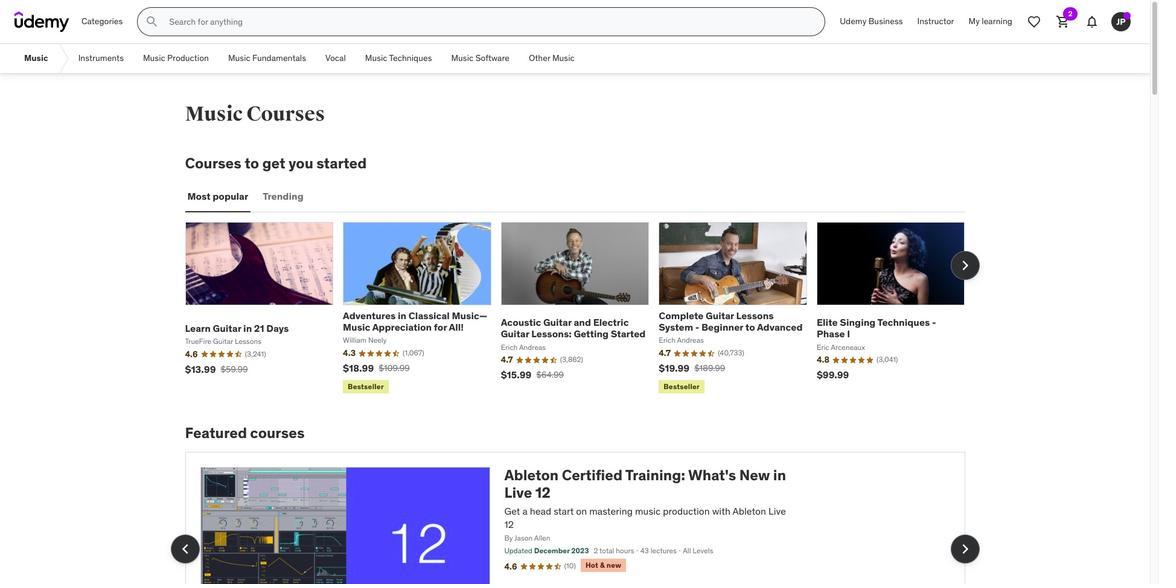 Task type: describe. For each thing, give the bounding box(es) containing it.
next image
[[956, 256, 975, 275]]

electric
[[593, 316, 629, 329]]

submit search image
[[145, 14, 160, 29]]

music—
[[452, 310, 488, 322]]

vocal link
[[316, 44, 356, 73]]

learn guitar in 21 days link
[[185, 322, 289, 334]]

phase
[[817, 328, 845, 340]]

my
[[969, 16, 980, 27]]

getting
[[574, 328, 609, 340]]

updated
[[504, 547, 532, 556]]

21
[[254, 322, 264, 334]]

0 horizontal spatial courses
[[185, 154, 241, 173]]

0 vertical spatial to
[[245, 154, 259, 173]]

advanced
[[757, 321, 803, 333]]

production
[[663, 505, 710, 517]]

adventures
[[343, 310, 396, 322]]

elite singing techniques - phase i
[[817, 316, 936, 340]]

elite
[[817, 316, 838, 329]]

next image
[[956, 540, 975, 559]]

4.6
[[504, 561, 517, 572]]

my learning
[[969, 16, 1013, 27]]

featured courses
[[185, 424, 305, 443]]

udemy business link
[[833, 7, 910, 36]]

other music link
[[519, 44, 584, 73]]

other
[[529, 53, 550, 64]]

2 link
[[1049, 7, 1078, 36]]

and
[[574, 316, 591, 329]]

you have alerts image
[[1124, 12, 1131, 19]]

appreciation
[[372, 321, 432, 333]]

december
[[534, 547, 570, 556]]

trending
[[263, 190, 304, 202]]

all
[[683, 547, 691, 556]]

udemy image
[[14, 11, 69, 32]]

complete
[[659, 310, 704, 322]]

2 total hours
[[594, 547, 634, 556]]

music for music software
[[451, 53, 474, 64]]

wishlist image
[[1027, 14, 1042, 29]]

music link
[[14, 44, 58, 73]]

categories button
[[74, 7, 130, 36]]

get
[[504, 505, 520, 517]]

guitar for lessons
[[706, 310, 734, 322]]

most popular button
[[185, 182, 251, 211]]

started
[[611, 328, 646, 340]]

1 vertical spatial ableton
[[733, 505, 766, 517]]

1 vertical spatial live
[[769, 505, 786, 517]]

complete guitar lessons system - beginner to advanced
[[659, 310, 803, 333]]

elite singing techniques - phase i link
[[817, 316, 936, 340]]

days
[[266, 322, 289, 334]]

software
[[476, 53, 510, 64]]

i
[[847, 328, 850, 340]]

music techniques link
[[356, 44, 442, 73]]

vocal
[[325, 53, 346, 64]]

guitar left lessons:
[[501, 328, 529, 340]]

instruments
[[78, 53, 124, 64]]

updated december 2023
[[504, 547, 589, 556]]

other music
[[529, 53, 575, 64]]

0 horizontal spatial live
[[504, 484, 532, 502]]

music fundamentals
[[228, 53, 306, 64]]

levels
[[693, 547, 713, 556]]

a
[[523, 505, 528, 517]]

featured
[[185, 424, 247, 443]]

learn
[[185, 322, 211, 334]]

head
[[530, 505, 551, 517]]

total
[[600, 547, 614, 556]]

lectures
[[651, 547, 677, 556]]

adventures in classical music— music appreciation for all! link
[[343, 310, 488, 333]]

mastering
[[589, 505, 633, 517]]

instructor
[[918, 16, 954, 27]]

carousel element containing adventures in classical music— music appreciation for all!
[[185, 222, 980, 396]]

certified
[[562, 466, 623, 485]]

complete guitar lessons system - beginner to advanced link
[[659, 310, 803, 333]]

music for music fundamentals
[[228, 53, 250, 64]]

by
[[504, 534, 513, 543]]

get
[[262, 154, 285, 173]]

2023
[[571, 547, 589, 556]]

in inside the ableton certified training: what's new in live 12 get a head start on mastering music production with ableton live 12 by jason allen
[[773, 466, 786, 485]]



Task type: vqa. For each thing, say whether or not it's contained in the screenshot.
trial
no



Task type: locate. For each thing, give the bounding box(es) containing it.
2 inside 2 link
[[1068, 9, 1073, 18]]

music software
[[451, 53, 510, 64]]

1 vertical spatial in
[[243, 322, 252, 334]]

techniques
[[389, 53, 432, 64], [878, 316, 930, 329]]

live up the 'get'
[[504, 484, 532, 502]]

you
[[289, 154, 313, 173]]

techniques inside "elite singing techniques - phase i"
[[878, 316, 930, 329]]

with
[[712, 505, 731, 517]]

music
[[635, 505, 661, 517]]

carousel element
[[185, 222, 980, 396], [171, 452, 980, 584]]

in left 21 on the bottom left of page
[[243, 322, 252, 334]]

all levels
[[683, 547, 713, 556]]

1 horizontal spatial to
[[746, 321, 755, 333]]

guitar left and
[[543, 316, 572, 329]]

1 vertical spatial courses
[[185, 154, 241, 173]]

music for music techniques
[[365, 53, 387, 64]]

12 up the head
[[535, 484, 551, 502]]

lessons
[[736, 310, 774, 322]]

jp link
[[1107, 7, 1136, 36]]

2
[[1068, 9, 1073, 18], [594, 547, 598, 556]]

0 horizontal spatial in
[[243, 322, 252, 334]]

1 horizontal spatial techniques
[[878, 316, 930, 329]]

acoustic
[[501, 316, 541, 329]]

1 horizontal spatial ableton
[[733, 505, 766, 517]]

ableton certified training: what's new in live 12 get a head start on mastering music production with ableton live 12 by jason allen
[[504, 466, 786, 543]]

hot & new
[[586, 561, 621, 570]]

1 vertical spatial 2
[[594, 547, 598, 556]]

udemy business
[[840, 16, 903, 27]]

udemy
[[840, 16, 867, 27]]

Search for anything text field
[[167, 11, 811, 32]]

my learning link
[[962, 7, 1020, 36]]

0 vertical spatial 12
[[535, 484, 551, 502]]

- inside "elite singing techniques - phase i"
[[932, 316, 936, 329]]

lessons:
[[531, 328, 572, 340]]

2 left notifications image
[[1068, 9, 1073, 18]]

categories
[[82, 16, 123, 27]]

started
[[317, 154, 367, 173]]

instructor link
[[910, 7, 962, 36]]

trending button
[[260, 182, 306, 211]]

ableton
[[504, 466, 559, 485], [733, 505, 766, 517]]

music courses
[[185, 101, 325, 127]]

1 vertical spatial to
[[746, 321, 755, 333]]

on
[[576, 505, 587, 517]]

1 vertical spatial carousel element
[[171, 452, 980, 584]]

1 horizontal spatial in
[[398, 310, 407, 322]]

in right new
[[773, 466, 786, 485]]

0 vertical spatial techniques
[[389, 53, 432, 64]]

production
[[167, 53, 209, 64]]

music for music courses
[[185, 101, 243, 127]]

0 horizontal spatial to
[[245, 154, 259, 173]]

1 horizontal spatial courses
[[247, 101, 325, 127]]

0 horizontal spatial ableton
[[504, 466, 559, 485]]

to left get
[[245, 154, 259, 173]]

- inside complete guitar lessons system - beginner to advanced
[[695, 321, 699, 333]]

guitar for and
[[543, 316, 572, 329]]

learn guitar in 21 days
[[185, 322, 289, 334]]

live down new
[[769, 505, 786, 517]]

guitar inside complete guitar lessons system - beginner to advanced
[[706, 310, 734, 322]]

2 for 2 total hours
[[594, 547, 598, 556]]

courses
[[247, 101, 325, 127], [185, 154, 241, 173]]

2 for 2
[[1068, 9, 1073, 18]]

1 horizontal spatial live
[[769, 505, 786, 517]]

arrow pointing to subcategory menu links image
[[58, 44, 69, 73]]

instruments link
[[69, 44, 133, 73]]

2 vertical spatial in
[[773, 466, 786, 485]]

carousel element containing ableton certified training: what's new in live 12
[[171, 452, 980, 584]]

allen
[[534, 534, 550, 543]]

shopping cart with 2 items image
[[1056, 14, 1071, 29]]

in
[[398, 310, 407, 322], [243, 322, 252, 334], [773, 466, 786, 485]]

0 horizontal spatial 2
[[594, 547, 598, 556]]

0 vertical spatial 2
[[1068, 9, 1073, 18]]

0 horizontal spatial 12
[[504, 519, 514, 531]]

for
[[434, 321, 447, 333]]

learning
[[982, 16, 1013, 27]]

music production link
[[133, 44, 219, 73]]

2 horizontal spatial in
[[773, 466, 786, 485]]

43
[[641, 547, 649, 556]]

most
[[187, 190, 211, 202]]

adventures in classical music— music appreciation for all!
[[343, 310, 488, 333]]

new
[[607, 561, 621, 570]]

guitar left lessons
[[706, 310, 734, 322]]

(10)
[[564, 562, 576, 571]]

courses to get you started
[[185, 154, 367, 173]]

courses
[[250, 424, 305, 443]]

classical
[[409, 310, 450, 322]]

0 vertical spatial carousel element
[[185, 222, 980, 396]]

12
[[535, 484, 551, 502], [504, 519, 514, 531]]

music techniques
[[365, 53, 432, 64]]

43 lectures
[[641, 547, 677, 556]]

0 vertical spatial ableton
[[504, 466, 559, 485]]

system
[[659, 321, 693, 333]]

courses up the 'courses to get you started'
[[247, 101, 325, 127]]

hot
[[586, 561, 598, 570]]

notifications image
[[1085, 14, 1100, 29]]

in inside adventures in classical music— music appreciation for all!
[[398, 310, 407, 322]]

-
[[932, 316, 936, 329], [695, 321, 699, 333]]

live
[[504, 484, 532, 502], [769, 505, 786, 517]]

most popular
[[187, 190, 248, 202]]

music production
[[143, 53, 209, 64]]

business
[[869, 16, 903, 27]]

in left classical
[[398, 310, 407, 322]]

1 horizontal spatial -
[[932, 316, 936, 329]]

to right beginner
[[746, 321, 755, 333]]

to
[[245, 154, 259, 173], [746, 321, 755, 333]]

1 vertical spatial techniques
[[878, 316, 930, 329]]

ableton right with
[[733, 505, 766, 517]]

new
[[739, 466, 770, 485]]

guitar right the learn
[[213, 322, 241, 334]]

fundamentals
[[252, 53, 306, 64]]

1 horizontal spatial 12
[[535, 484, 551, 502]]

music software link
[[442, 44, 519, 73]]

12 up by
[[504, 519, 514, 531]]

start
[[554, 505, 574, 517]]

music for music production
[[143, 53, 165, 64]]

2 left total
[[594, 547, 598, 556]]

0 vertical spatial courses
[[247, 101, 325, 127]]

1 horizontal spatial 2
[[1068, 9, 1073, 18]]

ableton up the a
[[504, 466, 559, 485]]

to inside complete guitar lessons system - beginner to advanced
[[746, 321, 755, 333]]

hours
[[616, 547, 634, 556]]

acoustic guitar and electric guitar lessons: getting started
[[501, 316, 646, 340]]

training:
[[625, 466, 685, 485]]

guitar
[[706, 310, 734, 322], [543, 316, 572, 329], [213, 322, 241, 334], [501, 328, 529, 340]]

1 vertical spatial 12
[[504, 519, 514, 531]]

0 horizontal spatial techniques
[[389, 53, 432, 64]]

singing
[[840, 316, 876, 329]]

music for music
[[24, 53, 48, 64]]

acoustic guitar and electric guitar lessons: getting started link
[[501, 316, 646, 340]]

music inside adventures in classical music— music appreciation for all!
[[343, 321, 370, 333]]

jason
[[514, 534, 533, 543]]

courses up most popular
[[185, 154, 241, 173]]

0 horizontal spatial -
[[695, 321, 699, 333]]

previous image
[[175, 540, 195, 559]]

music fundamentals link
[[219, 44, 316, 73]]

0 vertical spatial live
[[504, 484, 532, 502]]

0 vertical spatial in
[[398, 310, 407, 322]]

&
[[600, 561, 605, 570]]

what's
[[688, 466, 736, 485]]

jp
[[1117, 16, 1126, 27]]

guitar for in
[[213, 322, 241, 334]]



